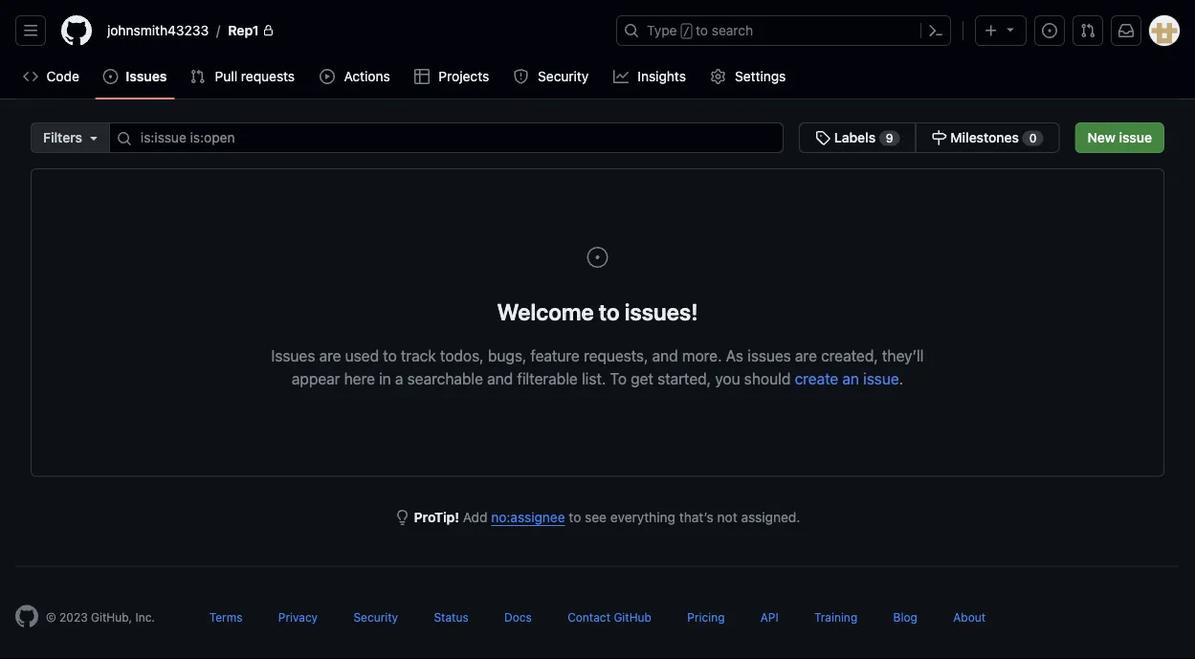 Task type: vqa. For each thing, say whether or not it's contained in the screenshot.
todos,
yes



Task type: describe. For each thing, give the bounding box(es) containing it.
new
[[1088, 130, 1116, 145]]

code link
[[15, 62, 87, 91]]

0 vertical spatial and
[[653, 347, 678, 365]]

as
[[726, 347, 744, 365]]

pricing link
[[688, 611, 725, 625]]

bugs,
[[488, 347, 527, 365]]

©
[[46, 611, 56, 625]]

list containing johnsmith43233 /
[[100, 15, 605, 46]]

issues for issues are used to track todos, bugs, feature requests, and more. as issues are created, they'll appear here in a searchable and filterable list. to get started, you should
[[271, 347, 315, 365]]

filters button
[[31, 123, 110, 153]]

graph image
[[613, 69, 629, 84]]

pricing
[[688, 611, 725, 625]]

todos,
[[440, 347, 484, 365]]

create an issue link
[[795, 369, 899, 388]]

terms link
[[209, 611, 243, 625]]

none search field containing filters
[[31, 123, 1060, 153]]

issues are used to track todos, bugs, feature requests, and more. as issues are created, they'll appear here in a searchable and filterable list. to get started, you should
[[271, 347, 924, 388]]

labels
[[835, 130, 876, 145]]

github
[[614, 611, 652, 625]]

protip! add no:assignee to see everything that's not assigned.
[[414, 510, 801, 526]]

1 horizontal spatial triangle down image
[[1003, 22, 1018, 37]]

started,
[[658, 369, 711, 388]]

homepage image
[[61, 15, 92, 46]]

create an issue .
[[795, 369, 904, 388]]

tag image
[[816, 130, 831, 145]]

github,
[[91, 611, 132, 625]]

gear image
[[711, 69, 726, 84]]

settings
[[735, 68, 786, 84]]

/ for johnsmith43233
[[216, 22, 220, 38]]

footer containing © 2023 github, inc.
[[0, 566, 1196, 660]]

create
[[795, 369, 839, 388]]

welcome
[[497, 298, 594, 325]]

created,
[[821, 347, 878, 365]]

Issues search field
[[109, 123, 784, 153]]

light bulb image
[[395, 510, 410, 526]]

insights link
[[606, 62, 695, 91]]

no:assignee
[[491, 510, 565, 526]]

filterable
[[517, 369, 578, 388]]

welcome to issues!
[[497, 298, 698, 325]]

to left "see"
[[569, 510, 581, 526]]

rep1
[[228, 22, 259, 38]]

© 2023 github, inc.
[[46, 611, 155, 625]]

an
[[843, 369, 860, 388]]

requests,
[[584, 347, 649, 365]]

2023
[[59, 611, 88, 625]]

here
[[344, 369, 375, 388]]

list.
[[582, 369, 606, 388]]

searchable
[[407, 369, 483, 388]]

inc.
[[135, 611, 155, 625]]

johnsmith43233
[[107, 22, 209, 38]]

/ for type
[[683, 25, 690, 38]]

pull requests
[[215, 68, 295, 84]]

docs
[[504, 611, 532, 625]]

appear
[[292, 369, 340, 388]]

git pull request image
[[190, 69, 205, 84]]

see
[[585, 510, 607, 526]]

milestone image
[[932, 130, 947, 145]]

johnsmith43233 link
[[100, 15, 216, 46]]

projects
[[439, 68, 489, 84]]

protip!
[[414, 510, 459, 526]]

requests
[[241, 68, 295, 84]]

triangle down image inside filters popup button
[[86, 130, 101, 145]]

security inside security link
[[538, 68, 589, 84]]

table image
[[415, 69, 430, 84]]

code image
[[23, 69, 38, 84]]

that's
[[679, 510, 714, 526]]

issues!
[[625, 298, 698, 325]]

get
[[631, 369, 654, 388]]

api link
[[761, 611, 779, 625]]

privacy link
[[278, 611, 318, 625]]

settings link
[[703, 62, 795, 91]]

pull
[[215, 68, 238, 84]]

terms
[[209, 611, 243, 625]]

issue element
[[799, 123, 1060, 153]]

not
[[718, 510, 738, 526]]

status
[[434, 611, 469, 625]]

new issue
[[1088, 130, 1153, 145]]

used
[[345, 347, 379, 365]]

9
[[886, 132, 894, 145]]

type
[[647, 22, 677, 38]]

assigned.
[[741, 510, 801, 526]]

1 horizontal spatial issue
[[1120, 130, 1153, 145]]

to
[[610, 369, 627, 388]]

play image
[[320, 69, 335, 84]]



Task type: locate. For each thing, give the bounding box(es) containing it.
/ right 'type'
[[683, 25, 690, 38]]

0 horizontal spatial issues
[[126, 68, 167, 84]]

actions
[[344, 68, 390, 84]]

issue opened image
[[586, 246, 609, 269]]

issue right an
[[864, 369, 899, 388]]

add
[[463, 510, 488, 526]]

Search all issues text field
[[109, 123, 784, 153]]

issue right new
[[1120, 130, 1153, 145]]

no:assignee link
[[491, 510, 565, 526]]

1 vertical spatial issues
[[271, 347, 315, 365]]

api
[[761, 611, 779, 625]]

1 horizontal spatial issue opened image
[[1042, 23, 1058, 38]]

0 vertical spatial issue opened image
[[1042, 23, 1058, 38]]

training link
[[815, 611, 858, 625]]

filters
[[43, 130, 82, 145]]

more.
[[682, 347, 722, 365]]

milestones 0
[[947, 130, 1037, 145]]

1 vertical spatial triangle down image
[[86, 130, 101, 145]]

1 horizontal spatial and
[[653, 347, 678, 365]]

feature
[[531, 347, 580, 365]]

/ left rep1
[[216, 22, 220, 38]]

1 horizontal spatial /
[[683, 25, 690, 38]]

0 horizontal spatial and
[[487, 369, 513, 388]]

0 vertical spatial issues
[[126, 68, 167, 84]]

about
[[954, 611, 986, 625]]

1 horizontal spatial security
[[538, 68, 589, 84]]

issues
[[748, 347, 791, 365]]

milestones
[[951, 130, 1020, 145]]

are up appear
[[319, 347, 341, 365]]

0 vertical spatial issue
[[1120, 130, 1153, 145]]

search image
[[117, 131, 132, 146]]

0
[[1030, 132, 1037, 145]]

are up the create
[[795, 347, 817, 365]]

security right shield image
[[538, 68, 589, 84]]

code
[[46, 68, 79, 84]]

triangle down image left search image
[[86, 130, 101, 145]]

/ inside johnsmith43233 /
[[216, 22, 220, 38]]

blog
[[894, 611, 918, 625]]

1 are from the left
[[319, 347, 341, 365]]

type / to search
[[647, 22, 754, 38]]

/
[[216, 22, 220, 38], [683, 25, 690, 38]]

1 vertical spatial issue
[[864, 369, 899, 388]]

issue opened image right code
[[103, 69, 118, 84]]

homepage image
[[15, 605, 38, 628]]

0 vertical spatial security link
[[506, 62, 598, 91]]

git pull request image
[[1081, 23, 1096, 38]]

0 vertical spatial triangle down image
[[1003, 22, 1018, 37]]

0 horizontal spatial /
[[216, 22, 220, 38]]

0 horizontal spatial security link
[[354, 611, 398, 625]]

everything
[[611, 510, 676, 526]]

triangle down image right plus icon
[[1003, 22, 1018, 37]]

docs link
[[504, 611, 532, 625]]

should
[[745, 369, 791, 388]]

/ inside type / to search
[[683, 25, 690, 38]]

to inside issues are used to track todos, bugs, feature requests, and more. as issues are created, they'll appear here in a searchable and filterable list. to get started, you should
[[383, 347, 397, 365]]

actions link
[[312, 62, 399, 91]]

lock image
[[263, 25, 274, 36]]

projects link
[[407, 62, 498, 91]]

1 horizontal spatial security link
[[506, 62, 598, 91]]

1 horizontal spatial issues
[[271, 347, 315, 365]]

issues link
[[95, 62, 175, 91]]

issue
[[1120, 130, 1153, 145], [864, 369, 899, 388]]

issues inside issues are used to track todos, bugs, feature requests, and more. as issues are created, they'll appear here in a searchable and filterable list. to get started, you should
[[271, 347, 315, 365]]

track
[[401, 347, 436, 365]]

to left the search
[[696, 22, 708, 38]]

command palette image
[[929, 23, 944, 38]]

issues
[[126, 68, 167, 84], [271, 347, 315, 365]]

about link
[[954, 611, 986, 625]]

contact
[[568, 611, 611, 625]]

issue opened image for git pull request image
[[1042, 23, 1058, 38]]

johnsmith43233 /
[[107, 22, 220, 38]]

list
[[100, 15, 605, 46]]

privacy
[[278, 611, 318, 625]]

issues down johnsmith43233 link
[[126, 68, 167, 84]]

issues up appear
[[271, 347, 315, 365]]

status link
[[434, 611, 469, 625]]

and up started,
[[653, 347, 678, 365]]

training
[[815, 611, 858, 625]]

and down bugs,
[[487, 369, 513, 388]]

security left the 'status' link
[[354, 611, 398, 625]]

0 horizontal spatial issue
[[864, 369, 899, 388]]

you
[[715, 369, 740, 388]]

0 horizontal spatial security
[[354, 611, 398, 625]]

to up in
[[383, 347, 397, 365]]

insights
[[638, 68, 686, 84]]

and
[[653, 347, 678, 365], [487, 369, 513, 388]]

.
[[899, 369, 904, 388]]

contact github link
[[568, 611, 652, 625]]

shield image
[[514, 69, 529, 84]]

to
[[696, 22, 708, 38], [599, 298, 620, 325], [383, 347, 397, 365], [569, 510, 581, 526]]

labels 9
[[831, 130, 894, 145]]

1 vertical spatial security
[[354, 611, 398, 625]]

0 vertical spatial security
[[538, 68, 589, 84]]

issues for issues
[[126, 68, 167, 84]]

to up requests, on the bottom of the page
[[599, 298, 620, 325]]

footer
[[0, 566, 1196, 660]]

issue opened image inside issues link
[[103, 69, 118, 84]]

security link left the 'status' link
[[354, 611, 398, 625]]

0 horizontal spatial issue opened image
[[103, 69, 118, 84]]

blog link
[[894, 611, 918, 625]]

are
[[319, 347, 341, 365], [795, 347, 817, 365]]

0 horizontal spatial triangle down image
[[86, 130, 101, 145]]

issue opened image left git pull request image
[[1042, 23, 1058, 38]]

1 horizontal spatial are
[[795, 347, 817, 365]]

notifications image
[[1119, 23, 1134, 38]]

1 vertical spatial security link
[[354, 611, 398, 625]]

contact github
[[568, 611, 652, 625]]

2 are from the left
[[795, 347, 817, 365]]

in
[[379, 369, 391, 388]]

None search field
[[31, 123, 1060, 153]]

new issue link
[[1075, 123, 1165, 153]]

issue opened image
[[1042, 23, 1058, 38], [103, 69, 118, 84]]

1 vertical spatial and
[[487, 369, 513, 388]]

search
[[712, 22, 754, 38]]

they'll
[[883, 347, 924, 365]]

rep1 link
[[220, 15, 282, 46]]

security link left the graph image
[[506, 62, 598, 91]]

1 vertical spatial issue opened image
[[103, 69, 118, 84]]

triangle down image
[[1003, 22, 1018, 37], [86, 130, 101, 145]]

0 horizontal spatial are
[[319, 347, 341, 365]]

plus image
[[984, 23, 999, 38]]

a
[[395, 369, 403, 388]]

issue opened image for git pull request icon
[[103, 69, 118, 84]]

security
[[538, 68, 589, 84], [354, 611, 398, 625]]

pull requests link
[[182, 62, 305, 91]]



